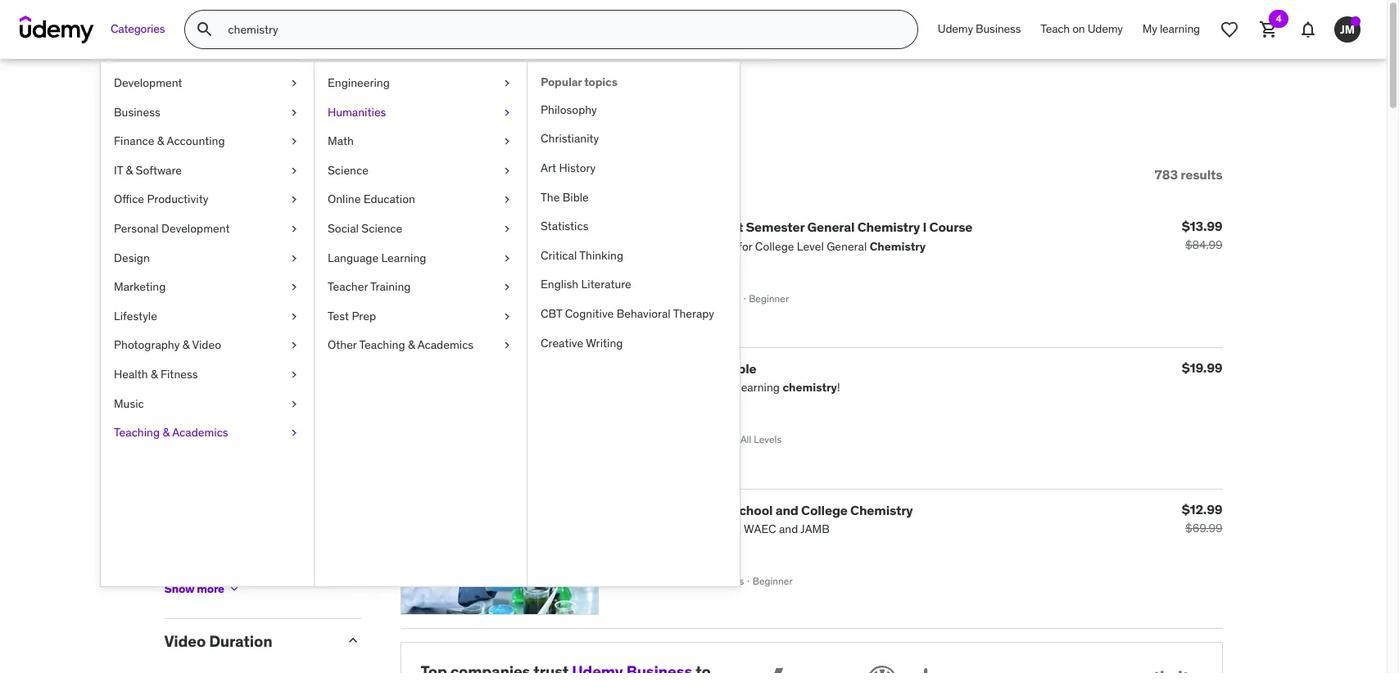 Task type: locate. For each thing, give the bounding box(es) containing it.
productivity
[[147, 192, 208, 207]]

& right health
[[151, 367, 158, 382]]

critical
[[541, 248, 577, 263]]

0 horizontal spatial academics
[[172, 425, 228, 440]]

nasdaq image
[[750, 662, 844, 674]]

783 inside status
[[1155, 166, 1178, 183]]

language down small icon
[[328, 250, 379, 265]]

xsmall image
[[288, 75, 301, 91], [288, 105, 301, 121], [288, 134, 301, 150], [501, 134, 514, 150], [288, 221, 301, 237], [501, 221, 514, 237], [501, 280, 514, 296], [501, 309, 514, 325], [288, 396, 301, 412], [288, 425, 301, 441], [164, 462, 177, 476], [164, 521, 177, 534], [164, 550, 177, 563], [228, 583, 241, 596]]

health & fitness link
[[101, 360, 314, 390]]

creative
[[541, 336, 584, 350]]

for
[[308, 97, 342, 130]]

xsmall image down (541) at the left of page
[[288, 367, 301, 383]]

humanities
[[328, 105, 386, 119]]

complete right k's
[[654, 219, 713, 235]]

& inside 'finance & accounting' link
[[157, 134, 164, 148]]

it
[[114, 163, 123, 178]]

0 vertical spatial chemistry
[[858, 219, 920, 235]]

xsmall image inside 'other teaching & academics' link
[[501, 338, 514, 354]]

development down office productivity link
[[161, 221, 230, 236]]

& down music link
[[163, 425, 170, 440]]

xsmall image inside science link
[[501, 163, 514, 179]]

statistics link
[[528, 212, 740, 242]]

& inside teaching & academics link
[[163, 425, 170, 440]]

xsmall image inside 'finance & accounting' link
[[288, 134, 301, 150]]

&
[[157, 134, 164, 148], [126, 163, 133, 178], [183, 338, 190, 353], [408, 338, 415, 353], [151, 367, 158, 382], [163, 425, 170, 440]]

humanities link
[[315, 98, 527, 127]]

0 horizontal spatial 783
[[164, 97, 211, 130]]

popular
[[541, 75, 582, 89]]

xsmall image inside the lifestyle 'link'
[[288, 309, 301, 325]]

0 vertical spatial business
[[976, 21, 1021, 36]]

xsmall image left the art
[[501, 163, 514, 179]]

1 vertical spatial language
[[164, 415, 236, 435]]

& for software
[[126, 163, 133, 178]]

1 horizontal spatial academics
[[418, 338, 474, 353]]

xsmall image down the 783 results for "chemistry"
[[288, 163, 301, 179]]

& inside photography & video link
[[183, 338, 190, 353]]

xsmall image inside humanities link
[[501, 105, 514, 121]]

teach on udemy link
[[1031, 10, 1133, 49]]

photography & video link
[[101, 331, 314, 360]]

the inside the bible link
[[541, 190, 560, 205]]

& for video
[[183, 338, 190, 353]]

complete left high
[[637, 502, 696, 518]]

video
[[192, 338, 221, 353], [164, 632, 206, 652]]

language for language
[[164, 415, 236, 435]]

1 vertical spatial teaching
[[114, 425, 160, 440]]

xsmall image for teacher training
[[501, 280, 514, 296]]

chemistry made simple
[[612, 360, 757, 377]]

office productivity
[[114, 192, 208, 207]]

test prep
[[328, 309, 376, 323]]

office
[[114, 192, 144, 207]]

language down health & fitness link at the left
[[164, 415, 236, 435]]

xsmall image up (571)
[[288, 338, 301, 354]]

xsmall image left creative
[[501, 338, 514, 354]]

& inside health & fitness link
[[151, 367, 158, 382]]

xsmall image for other teaching & academics
[[501, 338, 514, 354]]

0 vertical spatial language
[[328, 250, 379, 265]]

xsmall image left the bible
[[501, 192, 514, 208]]

xsmall image inside photography & video link
[[288, 338, 301, 354]]

on
[[1073, 21, 1085, 36]]

results for 783 results for "chemistry"
[[217, 97, 302, 130]]

xsmall image inside "personal development" link
[[288, 221, 301, 237]]

academics down 'test prep' link
[[418, 338, 474, 353]]

0 vertical spatial development
[[114, 75, 182, 90]]

development down categories dropdown button
[[114, 75, 182, 90]]

video duration
[[164, 632, 272, 652]]

xsmall image inside marketing link
[[288, 280, 301, 296]]

0 vertical spatial teaching
[[359, 338, 405, 353]]

udemy business link
[[928, 10, 1031, 49]]

xsmall image inside health & fitness link
[[288, 367, 301, 383]]

behavioral
[[617, 306, 671, 321]]

xsmall image inside online education link
[[501, 192, 514, 208]]

1 vertical spatial business
[[114, 105, 160, 119]]

xsmall image for language learning
[[501, 250, 514, 266]]

xsmall image up the (464)
[[288, 280, 301, 296]]

1 vertical spatial 783
[[1155, 166, 1178, 183]]

& down 'test prep' link
[[408, 338, 415, 353]]

1 horizontal spatial results
[[1181, 166, 1223, 183]]

xsmall image inside teaching & academics link
[[288, 425, 301, 441]]

xsmall image for online education
[[501, 192, 514, 208]]

learning
[[381, 250, 426, 265]]

0 horizontal spatial the
[[541, 190, 560, 205]]

1 vertical spatial complete
[[637, 502, 696, 518]]

& for fitness
[[151, 367, 158, 382]]

creative writing link
[[528, 329, 740, 358]]

xsmall image up (541) at the left of page
[[288, 309, 301, 325]]

close filter panel (0 currently applied) image
[[175, 167, 191, 183]]

xsmall image inside engineering link
[[501, 75, 514, 91]]

science up language learning
[[362, 221, 403, 236]]

social science
[[328, 221, 403, 236]]

development inside "personal development" link
[[161, 221, 230, 236]]

creative writing
[[541, 336, 623, 350]]

& up the fitness
[[183, 338, 190, 353]]

xsmall image inside it & software "link"
[[288, 163, 301, 179]]

0 vertical spatial 783
[[164, 97, 211, 130]]

test
[[328, 309, 349, 323]]

teaching down prep
[[359, 338, 405, 353]]

1 horizontal spatial language
[[328, 250, 379, 265]]

1 horizontal spatial udemy
[[1088, 21, 1123, 36]]

xsmall image inside 'test prep' link
[[501, 309, 514, 325]]

the bible link
[[528, 183, 740, 212]]

xsmall image inside math link
[[501, 134, 514, 150]]

chemistry right college
[[851, 502, 913, 518]]

0 vertical spatial science
[[328, 163, 369, 178]]

online education
[[328, 192, 415, 207]]

& right it
[[126, 163, 133, 178]]

0 horizontal spatial udemy
[[938, 21, 973, 36]]

1 vertical spatial results
[[1181, 166, 1223, 183]]

xsmall image inside social science link
[[501, 221, 514, 237]]

xsmall image for marketing
[[288, 280, 301, 296]]

categories
[[111, 21, 165, 36]]

science up online
[[328, 163, 369, 178]]

& for academics
[[163, 425, 170, 440]]

783
[[164, 97, 211, 130], [1155, 166, 1178, 183]]

1 horizontal spatial business
[[976, 21, 1021, 36]]

xsmall image inside music link
[[288, 396, 301, 412]]

video down show
[[164, 632, 206, 652]]

academics down music link
[[172, 425, 228, 440]]

xsmall image for test prep
[[501, 309, 514, 325]]

xsmall image inside design link
[[288, 250, 301, 266]]

the
[[541, 190, 560, 205], [612, 502, 634, 518]]

0 horizontal spatial results
[[217, 97, 302, 130]]

2 vertical spatial chemistry
[[851, 502, 913, 518]]

math
[[328, 134, 354, 148]]

xsmall image up (272)
[[288, 250, 301, 266]]

language learning link
[[315, 244, 527, 273]]

xsmall image inside development link
[[288, 75, 301, 91]]

xsmall image for development
[[288, 75, 301, 91]]

chemistry
[[858, 219, 920, 235], [612, 360, 674, 377], [851, 502, 913, 518]]

& inside it & software "link"
[[126, 163, 133, 178]]

business left the teach
[[976, 21, 1021, 36]]

xsmall image for office productivity
[[288, 192, 301, 208]]

xsmall image for humanities
[[501, 105, 514, 121]]

$13.99
[[1182, 218, 1223, 235]]

xsmall image for teaching & academics
[[288, 425, 301, 441]]

chemistry down creative writing link
[[612, 360, 674, 377]]

xsmall image left philosophy
[[501, 105, 514, 121]]

k's
[[632, 219, 651, 235]]

finance & accounting link
[[101, 127, 314, 156]]

chemistry left i on the right
[[858, 219, 920, 235]]

0 vertical spatial video
[[192, 338, 221, 353]]

therapy
[[673, 306, 715, 321]]

show more
[[164, 582, 224, 596]]

xsmall image for engineering
[[501, 75, 514, 91]]

chemistry for the complete high school and college chemistry
[[851, 502, 913, 518]]

duration
[[209, 632, 272, 652]]

art history
[[541, 161, 596, 175]]

xsmall image inside the business link
[[288, 105, 301, 121]]

$13.99 $84.99
[[1182, 218, 1223, 253]]

xsmall image for show more
[[228, 583, 241, 596]]

english literature
[[541, 277, 632, 292]]

xsmall image inside language learning link
[[501, 250, 514, 266]]

xsmall image for finance & accounting
[[288, 134, 301, 150]]

1 vertical spatial the
[[612, 502, 634, 518]]

general
[[808, 219, 855, 235]]

popular topics
[[541, 75, 618, 89]]

0 vertical spatial results
[[217, 97, 302, 130]]

lifestyle link
[[101, 302, 314, 331]]

jm link
[[1328, 10, 1368, 49]]

1 horizontal spatial teaching
[[359, 338, 405, 353]]

education
[[364, 192, 415, 207]]

0 vertical spatial academics
[[418, 338, 474, 353]]

xsmall image inside teacher training link
[[501, 280, 514, 296]]

language for language learning
[[328, 250, 379, 265]]

results left for
[[217, 97, 302, 130]]

philosophy
[[541, 102, 597, 117]]

xsmall image left the critical
[[501, 250, 514, 266]]

xsmall image
[[501, 75, 514, 91], [501, 105, 514, 121], [288, 163, 301, 179], [501, 163, 514, 179], [288, 192, 301, 208], [501, 192, 514, 208], [288, 250, 301, 266], [501, 250, 514, 266], [288, 280, 301, 296], [288, 309, 301, 325], [288, 338, 301, 354], [501, 338, 514, 354], [288, 367, 301, 383], [164, 492, 177, 505]]

development
[[114, 75, 182, 90], [161, 221, 230, 236]]

1 horizontal spatial 783
[[1155, 166, 1178, 183]]

video down the lifestyle 'link'
[[192, 338, 221, 353]]

xsmall image left online
[[288, 192, 301, 208]]

teaching down music
[[114, 425, 160, 440]]

0 vertical spatial the
[[541, 190, 560, 205]]

xsmall image inside show more button
[[228, 583, 241, 596]]

business up finance
[[114, 105, 160, 119]]

783 results
[[1155, 166, 1223, 183]]

1 horizontal spatial the
[[612, 502, 634, 518]]

0 horizontal spatial language
[[164, 415, 236, 435]]

submit search image
[[195, 20, 215, 39]]

bible
[[563, 190, 589, 205]]

1 vertical spatial development
[[161, 221, 230, 236]]

writing
[[586, 336, 623, 350]]

0 horizontal spatial teaching
[[114, 425, 160, 440]]

results inside status
[[1181, 166, 1223, 183]]

results up "$13.99"
[[1181, 166, 1223, 183]]

xsmall image for social science
[[501, 221, 514, 237]]

results for 783 results
[[1181, 166, 1223, 183]]

(272)
[[293, 279, 319, 293]]

xsmall image inside office productivity link
[[288, 192, 301, 208]]

$84.99
[[1186, 238, 1223, 253]]

xsmall image left popular on the top
[[501, 75, 514, 91]]

development inside development link
[[114, 75, 182, 90]]

christianity
[[541, 131, 599, 146]]

& right finance
[[157, 134, 164, 148]]



Task type: vqa. For each thing, say whether or not it's contained in the screenshot.
filter at left top
no



Task type: describe. For each thing, give the bounding box(es) containing it.
science link
[[315, 156, 527, 185]]

(541)
[[293, 337, 317, 352]]

finance & accounting
[[114, 134, 225, 148]]

the complete high school and college chemistry
[[612, 502, 913, 518]]

xsmall image for business
[[288, 105, 301, 121]]

music link
[[101, 390, 314, 419]]

1 vertical spatial chemistry
[[612, 360, 674, 377]]

Search for anything text field
[[225, 16, 898, 43]]

teach
[[1041, 21, 1070, 36]]

xsmall image for design
[[288, 250, 301, 266]]

business link
[[101, 98, 314, 127]]

marketing link
[[101, 273, 314, 302]]

& inside 'other teaching & academics' link
[[408, 338, 415, 353]]

chemistry made simple link
[[612, 360, 757, 377]]

math link
[[315, 127, 527, 156]]

the for the bible
[[541, 190, 560, 205]]

xsmall image for science
[[501, 163, 514, 179]]

cbt
[[541, 306, 562, 321]]

simple
[[714, 360, 757, 377]]

& for accounting
[[157, 134, 164, 148]]

(464)
[[293, 308, 320, 323]]

udemy image
[[20, 16, 94, 43]]

personal development
[[114, 221, 230, 236]]

social
[[328, 221, 359, 236]]

xsmall image for photography & video
[[288, 338, 301, 354]]

lifestyle
[[114, 309, 157, 323]]

4
[[1276, 12, 1282, 25]]

português
[[184, 577, 237, 592]]

fitness
[[161, 367, 198, 382]]

783 results status
[[1155, 166, 1223, 183]]

xsmall image for lifestyle
[[288, 309, 301, 325]]

language learning
[[328, 250, 426, 265]]

small image
[[345, 234, 361, 250]]

wishlist image
[[1220, 20, 1240, 39]]

1 udemy from the left
[[938, 21, 973, 36]]

dr.
[[612, 219, 629, 235]]

box image
[[920, 662, 975, 674]]

xsmall image for health & fitness
[[288, 367, 301, 383]]

"chemistry"
[[348, 97, 497, 130]]

english
[[541, 277, 579, 292]]

i
[[923, 219, 927, 235]]

training
[[370, 280, 411, 294]]

783 results for "chemistry"
[[164, 97, 497, 130]]

$12.99
[[1182, 501, 1223, 517]]

the complete high school and college chemistry link
[[612, 502, 913, 518]]

photography & video
[[114, 338, 221, 353]]

show
[[164, 582, 194, 596]]

engineering link
[[315, 69, 527, 98]]

my
[[1143, 21, 1158, 36]]

design
[[114, 250, 150, 265]]

cognitive
[[565, 306, 614, 321]]

semester
[[746, 219, 805, 235]]

topics
[[584, 75, 618, 89]]

cbt cognitive behavioral therapy
[[541, 306, 715, 321]]

notifications image
[[1299, 20, 1318, 39]]

course
[[930, 219, 973, 235]]

you have alerts image
[[1351, 16, 1361, 26]]

music
[[114, 396, 144, 411]]

categories button
[[101, 10, 175, 49]]

development link
[[101, 69, 314, 98]]

video duration button
[[164, 632, 331, 652]]

dr. k's complete first semester general chemistry i course link
[[612, 219, 973, 235]]

humanities element
[[527, 62, 740, 587]]

teaching & academics link
[[101, 419, 314, 448]]

finance
[[114, 134, 154, 148]]

chemistry for dr. k's complete first semester general chemistry i course
[[858, 219, 920, 235]]

xsmall image for music
[[288, 396, 301, 412]]

xsmall image for math
[[501, 134, 514, 150]]

social science link
[[315, 215, 527, 244]]

1 vertical spatial science
[[362, 221, 403, 236]]

the bible
[[541, 190, 589, 205]]

photography
[[114, 338, 180, 353]]

783 for 783 results
[[1155, 166, 1178, 183]]

2 udemy from the left
[[1088, 21, 1123, 36]]

xsmall image for it & software
[[288, 163, 301, 179]]

learning
[[1160, 21, 1200, 36]]

first
[[716, 219, 743, 235]]

personal development link
[[101, 215, 314, 244]]

online education link
[[315, 185, 527, 215]]

school
[[731, 502, 773, 518]]

small image
[[345, 633, 361, 649]]

marketing
[[114, 280, 166, 294]]

health & fitness
[[114, 367, 198, 382]]

(571)
[[293, 366, 317, 381]]

dr. k's complete first semester general chemistry i course
[[612, 219, 973, 235]]

cbt cognitive behavioral therapy link
[[528, 300, 740, 329]]

office productivity link
[[101, 185, 314, 215]]

0 horizontal spatial business
[[114, 105, 160, 119]]

other teaching & academics link
[[315, 331, 527, 360]]

shopping cart with 4 items image
[[1259, 20, 1279, 39]]

online
[[328, 192, 361, 207]]

teach on udemy
[[1041, 21, 1123, 36]]

jm
[[1341, 22, 1355, 37]]

the for the complete high school and college chemistry
[[612, 502, 634, 518]]

783 for 783 results for "chemistry"
[[164, 97, 211, 130]]

xsmall image down teaching & academics
[[164, 492, 177, 505]]

personal
[[114, 221, 159, 236]]

$12.99 $69.99
[[1182, 501, 1223, 535]]

other teaching & academics
[[328, 338, 474, 353]]

1 vertical spatial academics
[[172, 425, 228, 440]]

eventbrite image
[[1108, 662, 1202, 674]]

xsmall image for personal development
[[288, 221, 301, 237]]

4 link
[[1250, 10, 1289, 49]]

made
[[677, 360, 711, 377]]

my learning link
[[1133, 10, 1210, 49]]

more
[[197, 582, 224, 596]]

philosophy link
[[528, 96, 740, 125]]

1 vertical spatial video
[[164, 632, 206, 652]]

health
[[114, 367, 148, 382]]

design link
[[101, 244, 314, 273]]

0 vertical spatial complete
[[654, 219, 713, 235]]

prep
[[352, 309, 376, 323]]

ratings button
[[164, 233, 331, 253]]

test prep link
[[315, 302, 527, 331]]

volkswagen image
[[864, 662, 900, 674]]

and
[[776, 502, 799, 518]]

ratings
[[164, 233, 220, 253]]

language button
[[164, 415, 331, 435]]

it & software
[[114, 163, 182, 178]]

teaching & academics
[[114, 425, 228, 440]]

it & software link
[[101, 156, 314, 185]]



